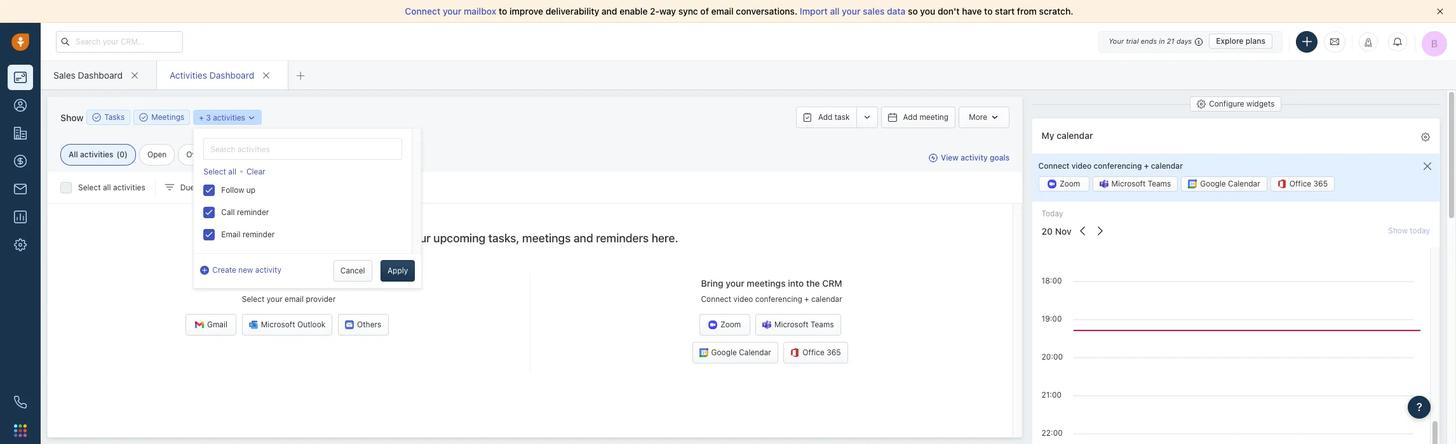 Task type: vqa. For each thing, say whether or not it's contained in the screenshot.
With
no



Task type: locate. For each thing, give the bounding box(es) containing it.
1 horizontal spatial office 365
[[1289, 179, 1328, 189]]

0 vertical spatial office
[[1289, 179, 1311, 189]]

crm inside the bring your meetings into the crm connect video conferencing + calendar
[[822, 278, 842, 289]]

follow
[[221, 186, 244, 195]]

zoom down the bring your meetings into the crm connect video conferencing + calendar
[[720, 320, 741, 330]]

connect for connect your mailbox to improve deliverability and enable 2-way sync of email conversations. import all your sales data so you don't have to start from scratch.
[[405, 6, 440, 17]]

1 horizontal spatial office 365 button
[[1270, 177, 1335, 192]]

create
[[212, 266, 236, 275]]

into for emails
[[299, 278, 315, 289]]

office 365 for right google calendar button
[[1289, 179, 1328, 189]]

reminder for email reminder
[[243, 230, 275, 240]]

1 vertical spatial zoom
[[720, 320, 741, 330]]

office
[[1289, 179, 1311, 189], [803, 348, 824, 358]]

0 vertical spatial +
[[199, 113, 204, 122]]

to right "mailbox"
[[499, 6, 507, 17]]

video inside the bring your meetings into the crm connect video conferencing + calendar
[[733, 295, 753, 304]]

microsoft outlook button
[[242, 315, 332, 336]]

0 horizontal spatial conferencing
[[755, 295, 802, 304]]

select down all activities ( 0 )
[[78, 183, 101, 192]]

0 horizontal spatial office 365
[[803, 348, 841, 358]]

emails
[[270, 278, 297, 289]]

zoom
[[1060, 179, 1080, 189], [720, 320, 741, 330]]

follow up
[[221, 186, 255, 195]]

( left up on the top left
[[242, 183, 245, 192]]

sales
[[53, 70, 75, 80]]

2 vertical spatial calendar
[[811, 295, 842, 304]]

calendar
[[1057, 130, 1093, 141], [1151, 161, 1183, 171], [811, 295, 842, 304]]

1 horizontal spatial to
[[984, 6, 993, 17]]

mailbox
[[464, 6, 496, 17]]

activities right 3
[[213, 113, 245, 122]]

2 into from the left
[[788, 278, 804, 289]]

microsoft inside button
[[261, 320, 295, 330]]

email right of
[[711, 6, 734, 17]]

0 vertical spatial 365
[[1313, 179, 1328, 189]]

zoom button up 20 nov
[[1038, 177, 1089, 192]]

dashboard
[[78, 70, 123, 80], [209, 70, 254, 80]]

20 right up on the top left
[[261, 183, 270, 192]]

0 horizontal spatial to
[[499, 6, 507, 17]]

due
[[180, 183, 195, 192]]

0 horizontal spatial today
[[218, 183, 240, 192]]

crm inside bring your emails into the crm select your email provider
[[333, 278, 353, 289]]

meetings
[[522, 232, 571, 245], [747, 278, 786, 289]]

0
[[120, 150, 125, 159]]

2 horizontal spatial connect
[[1038, 161, 1069, 171]]

microsoft down the bring your meetings into the crm connect video conferencing + calendar
[[774, 320, 809, 330]]

teams down connect video conferencing + calendar
[[1148, 179, 1171, 189]]

1 horizontal spatial all
[[228, 167, 236, 177]]

google calendar
[[1200, 179, 1260, 189], [711, 348, 771, 358]]

add meeting
[[903, 112, 949, 122]]

zoom down connect video conferencing + calendar
[[1060, 179, 1080, 189]]

1 to from the left
[[499, 6, 507, 17]]

zoom for microsoft teams "button" for right google calendar button
[[1060, 179, 1080, 189]]

add meeting button
[[881, 107, 956, 128]]

1 add from the left
[[818, 112, 832, 122]]

0 horizontal spatial crm
[[333, 278, 353, 289]]

the for meetings
[[806, 278, 820, 289]]

into for meetings
[[788, 278, 804, 289]]

1 vertical spatial office 365 button
[[783, 343, 848, 364]]

date:
[[197, 183, 215, 192]]

nov down clear link
[[245, 183, 259, 192]]

from
[[1017, 6, 1037, 17]]

1 the from the left
[[317, 278, 331, 289]]

2 dashboard from the left
[[209, 70, 254, 80]]

Search activities text field
[[203, 138, 402, 160]]

0 vertical spatial zoom button
[[1038, 177, 1089, 192]]

send email image
[[1330, 36, 1339, 47]]

all up follow
[[228, 167, 236, 177]]

google calendar button
[[1181, 177, 1267, 192], [692, 343, 778, 364]]

dashboard for activities dashboard
[[209, 70, 254, 80]]

bring inside the bring your meetings into the crm connect video conferencing + calendar
[[701, 278, 723, 289]]

0 horizontal spatial google calendar
[[711, 348, 771, 358]]

1 horizontal spatial (
[[242, 183, 245, 192]]

show
[[60, 112, 83, 123]]

1 vertical spatial google calendar button
[[692, 343, 778, 364]]

microsoft outlook
[[261, 320, 325, 330]]

zoom button
[[1038, 177, 1089, 192], [699, 315, 750, 336]]

0 vertical spatial microsoft teams button
[[1092, 177, 1178, 192]]

1 horizontal spatial add
[[903, 112, 917, 122]]

1 vertical spatial calendar
[[739, 348, 771, 358]]

1 horizontal spatial zoom
[[1060, 179, 1080, 189]]

nov up 18:00
[[1055, 226, 1072, 237]]

conferencing
[[1094, 161, 1142, 171], [755, 295, 802, 304]]

import all your sales data link
[[800, 6, 908, 17]]

1 horizontal spatial microsoft teams
[[1111, 179, 1171, 189]]

1 vertical spatial calendar
[[1151, 161, 1183, 171]]

gmail
[[207, 320, 227, 330]]

0 horizontal spatial microsoft teams button
[[755, 315, 841, 336]]

select inside select all link
[[203, 167, 226, 177]]

0 vertical spatial connect
[[405, 6, 440, 17]]

office for office 365 button corresponding to bottommost google calendar button
[[803, 348, 824, 358]]

select for select all activities
[[78, 183, 101, 192]]

microsoft teams button
[[1092, 177, 1178, 192], [755, 315, 841, 336]]

upcoming
[[433, 232, 486, 245]]

today up 20 nov
[[1042, 209, 1063, 219]]

1 vertical spatial (
[[242, 183, 245, 192]]

0 vertical spatial office 365
[[1289, 179, 1328, 189]]

dashboard up + 3 activities link
[[209, 70, 254, 80]]

20 up 18:00
[[1042, 226, 1053, 237]]

explore plans link
[[1209, 34, 1272, 49]]

0 vertical spatial all
[[830, 6, 839, 17]]

and left reminders
[[574, 232, 593, 245]]

0 horizontal spatial email
[[285, 295, 304, 304]]

view
[[941, 153, 959, 163]]

1 vertical spatial and
[[574, 232, 593, 245]]

0 horizontal spatial microsoft
[[261, 320, 295, 330]]

microsoft down connect video conferencing + calendar
[[1111, 179, 1146, 189]]

0 vertical spatial (
[[117, 150, 120, 159]]

office 365
[[1289, 179, 1328, 189], [803, 348, 841, 358]]

office 365 button
[[1270, 177, 1335, 192], [783, 343, 848, 364]]

bring inside bring your emails into the crm select your email provider
[[224, 278, 246, 289]]

1 horizontal spatial teams
[[1148, 179, 1171, 189]]

365 for office 365 button corresponding to bottommost google calendar button
[[827, 348, 841, 358]]

gmail button
[[186, 315, 237, 336]]

0 vertical spatial zoom
[[1060, 179, 1080, 189]]

the inside bring your emails into the crm select your email provider
[[317, 278, 331, 289]]

my calendar
[[1042, 130, 1093, 141]]

1 horizontal spatial today
[[1042, 209, 1063, 219]]

0 vertical spatial conferencing
[[1094, 161, 1142, 171]]

connect inside the bring your meetings into the crm connect video conferencing + calendar
[[701, 295, 731, 304]]

0 vertical spatial calendar
[[1228, 179, 1260, 189]]

activity up emails
[[255, 266, 281, 275]]

2 bring from the left
[[701, 278, 723, 289]]

add inside button
[[903, 112, 917, 122]]

0 horizontal spatial office 365 button
[[783, 343, 848, 364]]

0 horizontal spatial the
[[317, 278, 331, 289]]

task
[[835, 112, 850, 122]]

microsoft teams
[[1111, 179, 1171, 189], [774, 320, 834, 330]]

activities for 3
[[213, 113, 245, 122]]

0 horizontal spatial calendar
[[811, 295, 842, 304]]

0 horizontal spatial teams
[[811, 320, 834, 330]]

add
[[818, 112, 832, 122], [903, 112, 917, 122]]

add left meeting at the top of the page
[[903, 112, 917, 122]]

0 vertical spatial meetings
[[522, 232, 571, 245]]

crm for bring your meetings into the crm
[[822, 278, 842, 289]]

improve
[[509, 6, 543, 17]]

microsoft teams button down the bring your meetings into the crm connect video conferencing + calendar
[[755, 315, 841, 336]]

add for add meeting
[[903, 112, 917, 122]]

1 horizontal spatial 20
[[1042, 226, 1053, 237]]

into inside the bring your meetings into the crm connect video conferencing + calendar
[[788, 278, 804, 289]]

into inside bring your emails into the crm select your email provider
[[299, 278, 315, 289]]

1 vertical spatial zoom button
[[699, 315, 750, 336]]

reminder for call reminder
[[237, 208, 269, 217]]

1 horizontal spatial into
[[788, 278, 804, 289]]

1 vertical spatial today
[[1042, 209, 1063, 219]]

select all activities
[[78, 183, 145, 192]]

today for today ( nov 20
[[218, 183, 240, 192]]

activity right view
[[961, 153, 988, 163]]

0 horizontal spatial zoom button
[[699, 315, 750, 336]]

today ( nov 20
[[218, 183, 270, 192]]

0 horizontal spatial all
[[103, 183, 111, 192]]

1 bring from the left
[[224, 278, 246, 289]]

0 vertical spatial video
[[1071, 161, 1092, 171]]

1 horizontal spatial 365
[[1313, 179, 1328, 189]]

2 horizontal spatial microsoft
[[1111, 179, 1146, 189]]

office 365 for bottommost google calendar button
[[803, 348, 841, 358]]

call reminder
[[221, 208, 269, 217]]

0 vertical spatial today
[[218, 183, 240, 192]]

1 vertical spatial connect
[[1038, 161, 1069, 171]]

1 horizontal spatial google
[[1200, 179, 1226, 189]]

today down select all link
[[218, 183, 240, 192]]

1 vertical spatial reminder
[[243, 230, 275, 240]]

1 horizontal spatial select
[[203, 167, 226, 177]]

select for select all
[[203, 167, 226, 177]]

2 vertical spatial connect
[[701, 295, 731, 304]]

the inside the bring your meetings into the crm connect video conferencing + calendar
[[806, 278, 820, 289]]

into
[[299, 278, 315, 289], [788, 278, 804, 289]]

( left ) at the top left of the page
[[117, 150, 120, 159]]

deliverability
[[546, 6, 599, 17]]

dashboard right sales
[[78, 70, 123, 80]]

2 vertical spatial all
[[103, 183, 111, 192]]

new
[[238, 266, 253, 275]]

0 horizontal spatial zoom
[[720, 320, 741, 330]]

0 horizontal spatial video
[[733, 295, 753, 304]]

provider
[[306, 295, 336, 304]]

your inside the bring your meetings into the crm connect video conferencing + calendar
[[726, 278, 744, 289]]

microsoft
[[1111, 179, 1146, 189], [261, 320, 295, 330], [774, 320, 809, 330]]

microsoft teams button down connect video conferencing + calendar
[[1092, 177, 1178, 192]]

add left task
[[818, 112, 832, 122]]

to
[[499, 6, 507, 17], [984, 6, 993, 17]]

0 vertical spatial microsoft teams
[[1111, 179, 1171, 189]]

all
[[69, 150, 78, 159]]

activities down ) at the top left of the page
[[113, 183, 145, 192]]

365 for right google calendar button office 365 button
[[1313, 179, 1328, 189]]

your trial ends in 21 days
[[1109, 37, 1192, 45]]

apply
[[388, 266, 408, 276]]

what's new image
[[1364, 38, 1373, 47]]

zoom button for microsoft teams "button" for bottommost google calendar button
[[699, 315, 750, 336]]

bring your emails into the crm select your email provider
[[224, 278, 353, 304]]

2 add from the left
[[903, 112, 917, 122]]

all right import
[[830, 6, 839, 17]]

2 vertical spatial +
[[804, 295, 809, 304]]

0 vertical spatial and
[[602, 6, 617, 17]]

cancel button
[[333, 261, 372, 282]]

zoom button down the bring your meetings into the crm connect video conferencing + calendar
[[699, 315, 750, 336]]

0 horizontal spatial google
[[711, 348, 737, 358]]

1 crm from the left
[[333, 278, 353, 289]]

all down all activities ( 0 )
[[103, 183, 111, 192]]

1 horizontal spatial the
[[806, 278, 820, 289]]

and left enable
[[602, 6, 617, 17]]

1 vertical spatial +
[[1144, 161, 1149, 171]]

1 vertical spatial microsoft teams
[[774, 320, 834, 330]]

0 horizontal spatial (
[[117, 150, 120, 159]]

+ 3 activities button
[[193, 110, 262, 125]]

0 horizontal spatial google calendar button
[[692, 343, 778, 364]]

activities
[[213, 113, 245, 122], [80, 150, 113, 159], [113, 183, 145, 192]]

select up date:
[[203, 167, 226, 177]]

microsoft teams down connect video conferencing + calendar
[[1111, 179, 1171, 189]]

reminder
[[237, 208, 269, 217], [243, 230, 275, 240]]

and
[[602, 6, 617, 17], [574, 232, 593, 245]]

1 horizontal spatial connect
[[701, 295, 731, 304]]

reminder down up on the top left
[[237, 208, 269, 217]]

to left start
[[984, 6, 993, 17]]

0 vertical spatial reminder
[[237, 208, 269, 217]]

email
[[711, 6, 734, 17], [285, 295, 304, 304]]

0 vertical spatial select
[[203, 167, 226, 177]]

activities
[[170, 70, 207, 80]]

1 horizontal spatial activity
[[961, 153, 988, 163]]

add task button
[[796, 107, 856, 128]]

my
[[1042, 130, 1054, 141]]

reminder down call reminder
[[243, 230, 275, 240]]

1 vertical spatial teams
[[811, 320, 834, 330]]

calendar inside the bring your meetings into the crm connect video conferencing + calendar
[[811, 295, 842, 304]]

1 vertical spatial conferencing
[[755, 295, 802, 304]]

1 dashboard from the left
[[78, 70, 123, 80]]

0 vertical spatial calendar
[[1057, 130, 1093, 141]]

1 vertical spatial 365
[[827, 348, 841, 358]]

0 horizontal spatial bring
[[224, 278, 246, 289]]

microsoft left the outlook
[[261, 320, 295, 330]]

0 vertical spatial office 365 button
[[1270, 177, 1335, 192]]

1 vertical spatial google
[[711, 348, 737, 358]]

1 vertical spatial microsoft teams button
[[755, 315, 841, 336]]

down image
[[247, 113, 256, 122]]

add inside button
[[818, 112, 832, 122]]

0 vertical spatial 20
[[261, 183, 270, 192]]

activities right all on the left top of page
[[80, 150, 113, 159]]

0 horizontal spatial office
[[803, 348, 824, 358]]

2 to from the left
[[984, 6, 993, 17]]

0 horizontal spatial microsoft teams
[[774, 320, 834, 330]]

calendar
[[1228, 179, 1260, 189], [739, 348, 771, 358]]

up
[[246, 186, 255, 195]]

2 crm from the left
[[822, 278, 842, 289]]

1 vertical spatial select
[[78, 183, 101, 192]]

find your upcoming tasks, meetings and reminders here.
[[382, 232, 678, 245]]

2 the from the left
[[806, 278, 820, 289]]

your
[[443, 6, 461, 17], [842, 6, 860, 17], [407, 232, 431, 245], [249, 278, 267, 289], [726, 278, 744, 289], [267, 295, 283, 304]]

connect video conferencing + calendar
[[1038, 161, 1183, 171]]

1 into from the left
[[299, 278, 315, 289]]

1 vertical spatial video
[[733, 295, 753, 304]]

0 horizontal spatial meetings
[[522, 232, 571, 245]]

)
[[125, 150, 128, 159]]

teams down the bring your meetings into the crm connect video conferencing + calendar
[[811, 320, 834, 330]]

freshworks switcher image
[[14, 425, 27, 438]]

your for bring your emails into the crm select your email provider
[[249, 278, 267, 289]]

microsoft teams down the bring your meetings into the crm connect video conferencing + calendar
[[774, 320, 834, 330]]

email
[[221, 230, 240, 240]]

select down create new activity
[[242, 295, 265, 304]]

more
[[969, 112, 987, 122]]

close image
[[1437, 8, 1443, 15]]

email down emails
[[285, 295, 304, 304]]

tasks,
[[488, 232, 519, 245]]

1 horizontal spatial crm
[[822, 278, 842, 289]]

Search your CRM... text field
[[56, 31, 183, 52]]

widgets
[[1246, 99, 1275, 109]]

nov
[[245, 183, 259, 192], [1055, 226, 1072, 237]]

+ 3 activities
[[199, 113, 245, 122]]

activities inside "dropdown button"
[[213, 113, 245, 122]]



Task type: describe. For each thing, give the bounding box(es) containing it.
20 nov
[[1042, 226, 1072, 237]]

microsoft for bring your meetings into the crm
[[774, 320, 809, 330]]

clear
[[246, 167, 265, 177]]

have
[[962, 6, 982, 17]]

start
[[995, 6, 1015, 17]]

22:00
[[1042, 429, 1063, 438]]

configure
[[1209, 99, 1244, 109]]

20:00
[[1042, 352, 1063, 362]]

1 vertical spatial activities
[[80, 150, 113, 159]]

0 vertical spatial teams
[[1148, 179, 1171, 189]]

3
[[206, 113, 211, 122]]

+ inside "dropdown button"
[[199, 113, 204, 122]]

email inside bring your emails into the crm select your email provider
[[285, 295, 304, 304]]

create new activity link
[[200, 265, 281, 276]]

import
[[800, 6, 828, 17]]

0 vertical spatial google calendar
[[1200, 179, 1260, 189]]

configure widgets button
[[1190, 97, 1282, 112]]

select all link
[[203, 166, 236, 177]]

bring for bring your emails into the crm
[[224, 278, 246, 289]]

meeting
[[919, 112, 949, 122]]

office 365 button for bottommost google calendar button
[[783, 343, 848, 364]]

your for bring your meetings into the crm connect video conferencing + calendar
[[726, 278, 744, 289]]

all activities ( 0 )
[[69, 150, 128, 159]]

2 horizontal spatial +
[[1144, 161, 1149, 171]]

bring for bring your meetings into the crm
[[701, 278, 723, 289]]

trial
[[1126, 37, 1139, 45]]

overdue
[[186, 150, 217, 159]]

your for find your upcoming tasks, meetings and reminders here.
[[407, 232, 431, 245]]

microsoft teams button for right google calendar button
[[1092, 177, 1178, 192]]

enable
[[620, 6, 648, 17]]

completed
[[237, 150, 276, 159]]

microsoft teams for right google calendar button
[[1111, 179, 1171, 189]]

office 365 button for right google calendar button
[[1270, 177, 1335, 192]]

microsoft for bring your emails into the crm
[[261, 320, 295, 330]]

the for emails
[[317, 278, 331, 289]]

open
[[147, 150, 167, 159]]

0 horizontal spatial nov
[[245, 183, 259, 192]]

+ inside the bring your meetings into the crm connect video conferencing + calendar
[[804, 295, 809, 304]]

call
[[221, 208, 235, 217]]

conferencing inside the bring your meetings into the crm connect video conferencing + calendar
[[755, 295, 802, 304]]

connect your mailbox link
[[405, 6, 499, 17]]

microsoft teams for bottommost google calendar button
[[774, 320, 834, 330]]

so
[[908, 6, 918, 17]]

dashboard for sales dashboard
[[78, 70, 123, 80]]

1 vertical spatial 20
[[1042, 226, 1053, 237]]

you
[[920, 6, 935, 17]]

sync
[[678, 6, 698, 17]]

others
[[357, 320, 381, 330]]

others button
[[338, 315, 389, 336]]

1 vertical spatial google calendar
[[711, 348, 771, 358]]

way
[[659, 6, 676, 17]]

email reminder
[[221, 230, 275, 240]]

1 vertical spatial nov
[[1055, 226, 1072, 237]]

select all
[[203, 167, 236, 177]]

in
[[1159, 37, 1165, 45]]

meetings inside the bring your meetings into the crm connect video conferencing + calendar
[[747, 278, 786, 289]]

today for today
[[1042, 209, 1063, 219]]

due date:
[[180, 183, 215, 192]]

crm for bring your emails into the crm
[[333, 278, 353, 289]]

1 horizontal spatial calendar
[[1057, 130, 1093, 141]]

create new activity
[[212, 266, 281, 275]]

activities for all
[[113, 183, 145, 192]]

microsoft teams button for bottommost google calendar button
[[755, 315, 841, 336]]

0 horizontal spatial activity
[[255, 266, 281, 275]]

all for select all
[[228, 167, 236, 177]]

+ 3 activities link
[[199, 111, 256, 124]]

scratch.
[[1039, 6, 1073, 17]]

zoom button for microsoft teams "button" for right google calendar button
[[1038, 177, 1089, 192]]

configure widgets
[[1209, 99, 1275, 109]]

apply button
[[381, 261, 415, 282]]

2-
[[650, 6, 659, 17]]

tasks
[[104, 113, 125, 122]]

your for connect your mailbox to improve deliverability and enable 2-way sync of email conversations. import all your sales data so you don't have to start from scratch.
[[443, 6, 461, 17]]

connect for connect video conferencing + calendar
[[1038, 161, 1069, 171]]

explore
[[1216, 36, 1244, 46]]

don't
[[938, 6, 960, 17]]

connect your mailbox to improve deliverability and enable 2-way sync of email conversations. import all your sales data so you don't have to start from scratch.
[[405, 6, 1073, 17]]

18:00
[[1042, 276, 1062, 286]]

1 horizontal spatial conferencing
[[1094, 161, 1142, 171]]

cancel
[[340, 266, 365, 276]]

google for right google calendar button
[[1200, 179, 1226, 189]]

reminders
[[596, 232, 649, 245]]

plans
[[1246, 36, 1265, 46]]

view activity goals link
[[929, 153, 1010, 164]]

bring your meetings into the crm connect video conferencing + calendar
[[701, 278, 842, 304]]

19:00
[[1042, 314, 1062, 324]]

zoom for microsoft teams "button" for bottommost google calendar button
[[720, 320, 741, 330]]

outlook
[[297, 320, 325, 330]]

1 horizontal spatial google calendar button
[[1181, 177, 1267, 192]]

sales
[[863, 6, 885, 17]]

office for right google calendar button office 365 button
[[1289, 179, 1311, 189]]

0 vertical spatial activity
[[961, 153, 988, 163]]

your
[[1109, 37, 1124, 45]]

meetings
[[151, 113, 184, 122]]

21:00
[[1042, 390, 1062, 400]]

explore plans
[[1216, 36, 1265, 46]]

days
[[1176, 37, 1192, 45]]

google for bottommost google calendar button
[[711, 348, 737, 358]]

select inside bring your emails into the crm select your email provider
[[242, 295, 265, 304]]

1 horizontal spatial email
[[711, 6, 734, 17]]

add for add task
[[818, 112, 832, 122]]

sales dashboard
[[53, 70, 123, 80]]

all for select all activities
[[103, 183, 111, 192]]

21
[[1167, 37, 1174, 45]]

ends
[[1141, 37, 1157, 45]]

1 horizontal spatial calendar
[[1228, 179, 1260, 189]]

here.
[[652, 232, 678, 245]]

data
[[887, 6, 906, 17]]

phone image
[[14, 396, 27, 409]]

view activity goals
[[941, 153, 1010, 163]]

2 horizontal spatial calendar
[[1151, 161, 1183, 171]]

phone element
[[8, 390, 33, 415]]

find
[[382, 232, 405, 245]]

add task
[[818, 112, 850, 122]]



